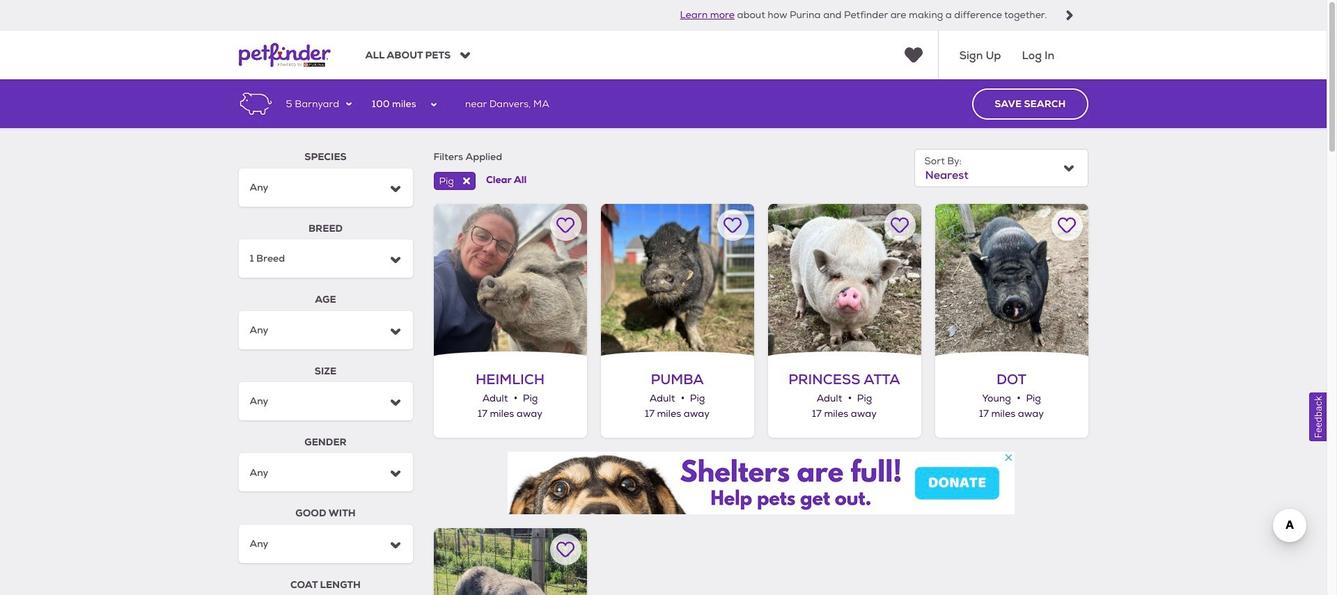 Task type: describe. For each thing, give the bounding box(es) containing it.
dot, adoptable pig, young female pig, 17 miles away. image
[[935, 204, 1089, 357]]

heimlich, adoptable pig, adult male pig, 17 miles away. image
[[434, 204, 587, 357]]

petfinder home image
[[239, 31, 331, 80]]



Task type: vqa. For each thing, say whether or not it's contained in the screenshot.
fourth option from the top
no



Task type: locate. For each thing, give the bounding box(es) containing it.
advertisement element
[[508, 452, 1015, 515]]

main content
[[0, 80, 1327, 596]]

babe, adoptable pig, adult male pig, 17 miles away. image
[[434, 529, 587, 596]]

pumba, adoptable pig, adult male pig, 17 miles away. image
[[601, 204, 754, 357]]

princess atta, adoptable pig, adult female pig, 17 miles away. image
[[768, 204, 921, 357]]



